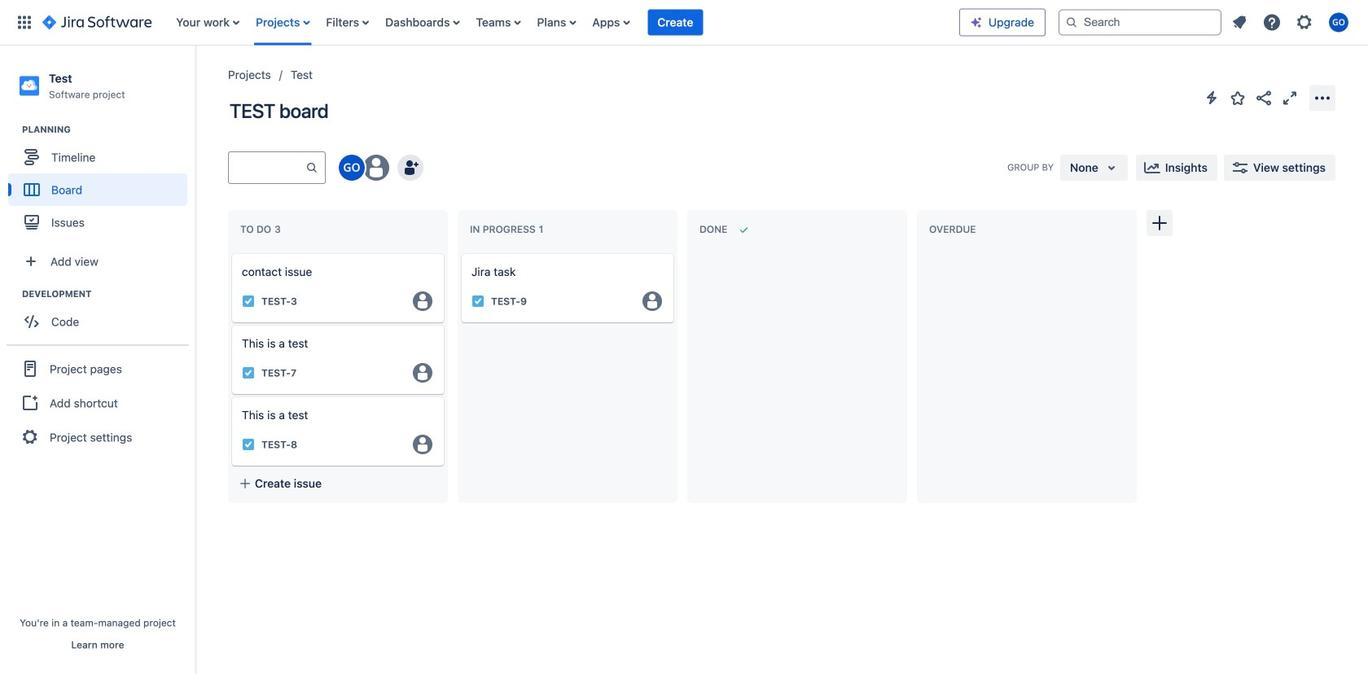Task type: locate. For each thing, give the bounding box(es) containing it.
list item
[[648, 0, 703, 45]]

help image
[[1263, 13, 1282, 32]]

banner
[[0, 0, 1368, 46]]

appswitcher icon image
[[15, 13, 34, 32]]

2 task image from the top
[[242, 438, 255, 451]]

1 vertical spatial group
[[8, 288, 195, 343]]

2 heading from the top
[[22, 288, 195, 301]]

task image
[[242, 295, 255, 308], [242, 438, 255, 451]]

your profile and settings image
[[1329, 13, 1349, 32]]

heading
[[22, 123, 195, 136], [22, 288, 195, 301]]

Search field
[[1059, 9, 1222, 35]]

jira software image
[[42, 13, 152, 32], [42, 13, 152, 32]]

create issue image
[[450, 243, 470, 262]]

heading for group corresponding to planning image
[[22, 123, 195, 136]]

1 heading from the top
[[22, 123, 195, 136]]

0 vertical spatial task image
[[472, 295, 485, 308]]

view settings image
[[1231, 158, 1250, 178]]

notifications image
[[1230, 13, 1250, 32]]

enter full screen image
[[1281, 88, 1300, 108]]

0 horizontal spatial list
[[168, 0, 960, 45]]

0 vertical spatial task image
[[242, 295, 255, 308]]

group for planning image
[[8, 123, 195, 244]]

0 vertical spatial group
[[8, 123, 195, 244]]

list
[[168, 0, 960, 45], [1225, 8, 1359, 37]]

1 vertical spatial heading
[[22, 288, 195, 301]]

1 vertical spatial task image
[[242, 438, 255, 451]]

0 horizontal spatial task image
[[242, 367, 255, 380]]

1 horizontal spatial task image
[[472, 295, 485, 308]]

Search this board text field
[[229, 153, 305, 182]]

1 task image from the top
[[242, 295, 255, 308]]

task image
[[472, 295, 485, 308], [242, 367, 255, 380]]

planning image
[[2, 120, 22, 139]]

group
[[8, 123, 195, 244], [8, 288, 195, 343], [7, 345, 189, 460]]

0 vertical spatial heading
[[22, 123, 195, 136]]

create column image
[[1150, 213, 1170, 233]]

None search field
[[1059, 9, 1222, 35]]

add people image
[[401, 158, 420, 178]]



Task type: vqa. For each thing, say whether or not it's contained in the screenshot.
row group in the top left of the page inside the the Timeline grid
no



Task type: describe. For each thing, give the bounding box(es) containing it.
settings image
[[1295, 13, 1315, 32]]

search image
[[1065, 16, 1078, 29]]

1 vertical spatial task image
[[242, 367, 255, 380]]

development image
[[2, 284, 22, 304]]

more actions image
[[1313, 88, 1333, 108]]

2 vertical spatial group
[[7, 345, 189, 460]]

1 horizontal spatial list
[[1225, 8, 1359, 37]]

create issue image
[[221, 243, 240, 262]]

automations menu button icon image
[[1202, 88, 1222, 108]]

group for development 'image'
[[8, 288, 195, 343]]

sidebar navigation image
[[178, 65, 213, 98]]

primary element
[[10, 0, 960, 45]]

star test board image
[[1228, 88, 1248, 108]]

heading for group associated with development 'image'
[[22, 288, 195, 301]]

in progress element
[[470, 224, 547, 235]]

to do element
[[240, 224, 284, 235]]

sidebar element
[[0, 46, 195, 674]]



